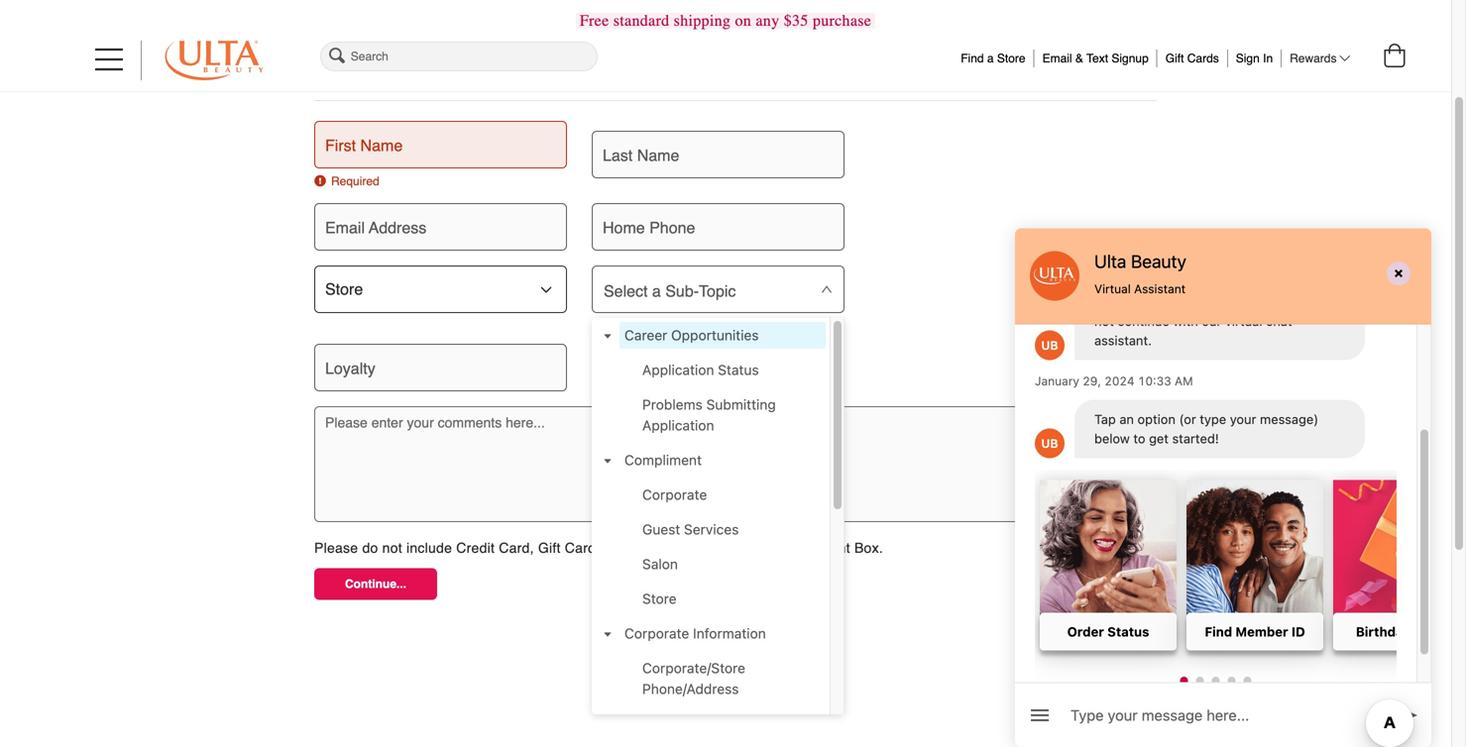 Task type: describe. For each thing, give the bounding box(es) containing it.
cards
[[1188, 52, 1220, 65]]

guest
[[643, 522, 681, 538]]

application status
[[643, 362, 759, 378]]

a for find
[[988, 52, 994, 65]]

chat region
[[1015, 186, 1467, 748]]

email for email address
[[325, 219, 365, 237]]

menu
[[1028, 704, 1052, 728]]

icon: caret-down image for compliment
[[603, 456, 613, 466]]

email & text signup link
[[1043, 47, 1149, 65]]

1 application from the top
[[643, 362, 714, 378]]

birthday offer image
[[1334, 480, 1467, 617]]

donation
[[643, 716, 700, 732]]

salon
[[643, 556, 678, 573]]

welcome to ulta beauty's virtual assistant.
[[1095, 198, 1292, 232]]

started!
[[1173, 431, 1220, 446]]

Search search field
[[320, 42, 598, 71]]

carousel region
[[1035, 471, 1467, 701]]

status for order status
[[1108, 625, 1150, 640]]

last name
[[603, 146, 680, 165]]

us
[[388, 67, 412, 90]]

0 horizontal spatial our
[[1202, 314, 1222, 329]]

continue
[[1118, 314, 1170, 329]]

sign
[[1236, 52, 1260, 65]]

Loyalty text field
[[325, 349, 554, 377]]

gift cards
[[1166, 52, 1220, 65]]

an
[[1120, 412, 1134, 427]]

january
[[1035, 374, 1080, 388]]

sign in link
[[1236, 47, 1273, 65]]

email & text signup
[[1043, 52, 1149, 65]]

phone/address
[[643, 681, 739, 698]]

continue... button
[[314, 569, 437, 600]]

consent,
[[1216, 295, 1268, 309]]

option
[[1138, 412, 1176, 427]]

comment
[[789, 540, 851, 556]]

donation request
[[643, 716, 757, 732]]

sub-
[[666, 282, 699, 300]]

1 card from the left
[[565, 540, 596, 556]]

Email Address email field
[[325, 208, 554, 236]]

0 horizontal spatial chat
[[1209, 256, 1235, 271]]

assistant
[[1135, 282, 1186, 296]]

Order text field
[[603, 349, 832, 377]]

First Name text field
[[325, 126, 554, 154]]

ulta inside ulta beauty virtual assistant
[[1095, 251, 1127, 272]]

credit
[[456, 540, 495, 556]]

include
[[407, 540, 452, 556]]

0 vertical spatial not
[[1193, 295, 1212, 309]]

rewards button
[[1290, 50, 1351, 67]]

order status button
[[1040, 480, 1177, 651]]

1 horizontal spatial do
[[1174, 295, 1189, 309]]

close icon button
[[1381, 261, 1417, 292]]

ulta beauty logo image
[[1030, 251, 1080, 301]]

find a store link
[[961, 47, 1026, 65]]

quality
[[1259, 256, 1299, 271]]

chevron down image
[[1340, 52, 1351, 64]]

assurance
[[1095, 275, 1156, 290]]

we
[[1095, 256, 1114, 271]]

menu button
[[1020, 696, 1060, 736]]

icon: caret-down element for career opportunities
[[603, 332, 613, 341]]

last
[[603, 146, 633, 165]]

beauty's
[[1197, 198, 1249, 213]]

order
[[1068, 625, 1105, 640]]

your
[[1230, 412, 1257, 427]]

continue...
[[345, 578, 407, 592]]

(or
[[1180, 412, 1197, 427]]

group containing corporate
[[596, 482, 826, 613]]

chat window close image
[[1387, 262, 1411, 285]]

problems
[[643, 397, 703, 413]]

we may retain this chat for quality assurance purposes, per our privacy policy.  if you do not consent, please do not continue with our virtual chat assistant.
[[1095, 256, 1329, 348]]

icon: caret-down image for career opportunities
[[603, 332, 613, 341]]

or
[[600, 540, 613, 556]]

you
[[1148, 295, 1170, 309]]

problems submitting application
[[643, 397, 776, 434]]

2024
[[1105, 374, 1135, 388]]

icon: caret-down element for compliment
[[603, 456, 613, 466]]

contact us
[[314, 67, 412, 90]]

phone
[[650, 219, 696, 237]]

ulta inside welcome to ulta beauty's virtual assistant.
[[1169, 198, 1194, 213]]

purposes,
[[1160, 275, 1220, 290]]

in
[[749, 540, 761, 556]]

if
[[1137, 295, 1145, 309]]

topic
[[699, 282, 736, 300]]

status for application status
[[718, 362, 759, 378]]

Last Name text field
[[603, 136, 832, 164]]

corporate for corporate information
[[625, 626, 689, 642]]

in
[[1264, 52, 1273, 65]]

donation request tree item
[[614, 711, 826, 738]]

egift
[[617, 540, 648, 556]]

virtual inside welcome to ulta beauty's virtual assistant.
[[1253, 198, 1292, 213]]

find member id button
[[1187, 480, 1324, 651]]

cart - 0 items - shows more content image
[[1385, 44, 1406, 67]]

tree item containing corporate information
[[596, 621, 826, 748]]

2 card from the left
[[652, 540, 683, 556]]

log containing welcome to ulta beauty's virtual assistant.
[[1015, 186, 1467, 701]]

group for information
[[596, 656, 826, 748]]

select a sub-topic
[[604, 282, 736, 300]]

tree containing career opportunities
[[592, 322, 830, 748]]

1 horizontal spatial our
[[1247, 275, 1267, 290]]

member
[[1236, 625, 1289, 640]]

name for last name
[[637, 146, 680, 165]]

icon: caret-down image for corporate information
[[603, 630, 613, 640]]

the
[[765, 540, 785, 556]]

retain
[[1146, 256, 1180, 271]]

assistant.
[[1095, 333, 1152, 348]]



Task type: locate. For each thing, give the bounding box(es) containing it.
$35
[[784, 11, 809, 30]]

a left sub-
[[652, 282, 661, 300]]

0 horizontal spatial name
[[361, 136, 403, 155]]

exclamation circle image
[[314, 175, 326, 187]]

0 vertical spatial tree item
[[596, 322, 826, 439]]

card down "guest"
[[652, 540, 683, 556]]

to
[[1154, 198, 1166, 213], [1134, 431, 1146, 446]]

policy.
[[1095, 295, 1133, 309]]

0 vertical spatial application
[[643, 362, 714, 378]]

find for find member id
[[1205, 625, 1233, 640]]

tree item
[[596, 322, 826, 439], [596, 447, 826, 613], [596, 621, 826, 748]]

icon: down element
[[821, 284, 833, 298]]

free standard shipping on any $35 purchase
[[580, 11, 872, 30]]

Home Phone text field
[[603, 208, 832, 236]]

id
[[1292, 625, 1306, 640]]

2 horizontal spatial do
[[1314, 295, 1329, 309]]

icon: caret-down image down or
[[603, 630, 613, 640]]

0 vertical spatial icon: caret-down image
[[603, 332, 613, 341]]

virtual inside ulta beauty virtual assistant
[[1095, 282, 1131, 296]]

0 horizontal spatial find
[[961, 52, 984, 65]]

privacy
[[1270, 275, 1314, 290]]

icon: caret-down image
[[603, 332, 613, 341], [603, 456, 613, 466], [603, 630, 613, 640]]

1 vertical spatial status
[[1108, 625, 1150, 640]]

Type your message here... text field
[[1060, 694, 1387, 738]]

gift
[[1166, 52, 1184, 65], [538, 540, 561, 556]]

icon: caret-down image left the career
[[603, 332, 613, 341]]

ulta up the assurance
[[1095, 251, 1127, 272]]

order status image
[[1040, 480, 1177, 617]]

ub for welcome to ulta beauty's virtual assistant.
[[1042, 339, 1059, 353]]

icon: caret-down element left compliment
[[603, 456, 613, 466]]

log
[[1015, 186, 1467, 701]]

our down for
[[1247, 275, 1267, 290]]

any
[[756, 11, 780, 30]]

type
[[1200, 412, 1227, 427]]

corporate information
[[625, 626, 766, 642]]

2 vertical spatial icon: caret-down image
[[603, 630, 613, 640]]

0 horizontal spatial gift
[[538, 540, 561, 556]]

1 horizontal spatial status
[[1108, 625, 1150, 640]]

2 group from the top
[[596, 482, 826, 613]]

1 icon: caret-down element from the top
[[603, 332, 613, 341]]

0 vertical spatial store
[[998, 52, 1026, 65]]

application
[[643, 362, 714, 378], [643, 418, 714, 434]]

standard
[[614, 11, 670, 30]]

1 vertical spatial email
[[325, 219, 365, 237]]

status inside group
[[718, 362, 759, 378]]

1 vertical spatial ub
[[1042, 437, 1059, 451]]

3 icon: caret-down image from the top
[[603, 630, 613, 640]]

1 vertical spatial icon: caret-down image
[[603, 456, 613, 466]]

send button
[[1387, 696, 1427, 736]]

not down policy.
[[1095, 314, 1114, 329]]

icon: caret-down element down or
[[603, 630, 613, 640]]

please do not include credit card, gift card or egift card numbers in the comment box.
[[314, 540, 884, 556]]

tree item containing career opportunities
[[596, 322, 826, 439]]

please
[[1271, 295, 1310, 309]]

application down problems
[[643, 418, 714, 434]]

1 vertical spatial find
[[1205, 625, 1233, 640]]

store down salon
[[643, 591, 677, 607]]

virtual right 'beauty's'
[[1253, 198, 1292, 213]]

1 vertical spatial ulta
[[1095, 251, 1127, 272]]

signup
[[1112, 52, 1149, 65]]

chat down 'please'
[[1266, 314, 1293, 329]]

0 vertical spatial chat
[[1209, 256, 1235, 271]]

icon: caret-down element for corporate information
[[603, 630, 613, 640]]

virtual
[[1253, 198, 1292, 213], [1095, 282, 1131, 296]]

icon: caret-down image left compliment
[[603, 456, 613, 466]]

first
[[325, 136, 356, 155]]

corporate down compliment
[[643, 487, 707, 503]]

1 vertical spatial our
[[1202, 314, 1222, 329]]

1 tree item from the top
[[596, 322, 826, 439]]

0 horizontal spatial ulta
[[1095, 251, 1127, 272]]

information
[[693, 626, 766, 642]]

1 vertical spatial virtual
[[1095, 282, 1131, 296]]

find member id image
[[1187, 480, 1324, 617]]

1 horizontal spatial virtual
[[1253, 198, 1292, 213]]

&
[[1076, 52, 1084, 65]]

tree item containing compliment
[[596, 447, 826, 613]]

Select a Sub-Topic field
[[592, 266, 845, 313]]

for
[[1239, 256, 1256, 271]]

1 horizontal spatial chat
[[1266, 314, 1293, 329]]

1 vertical spatial a
[[652, 282, 661, 300]]

ub
[[1042, 339, 1059, 353], [1042, 437, 1059, 451]]

below
[[1095, 431, 1130, 446]]

am
[[1175, 374, 1194, 388]]

0 vertical spatial to
[[1154, 198, 1166, 213]]

group containing application status
[[596, 357, 826, 439]]

tap an option (or type your message) below to get started!
[[1095, 412, 1319, 446]]

0 horizontal spatial store
[[643, 591, 677, 607]]

icon: down image
[[821, 284, 833, 296]]

card
[[565, 540, 596, 556], [652, 540, 683, 556]]

tree
[[592, 322, 830, 748]]

1 horizontal spatial gift
[[1166, 52, 1184, 65]]

1 vertical spatial group
[[596, 482, 826, 613]]

1 horizontal spatial card
[[652, 540, 683, 556]]

our right with
[[1202, 314, 1222, 329]]

find for find a store
[[961, 52, 984, 65]]

with
[[1174, 314, 1199, 329]]

find a store
[[961, 52, 1026, 65]]

icon: caret-down element
[[603, 332, 613, 341], [603, 456, 613, 466], [603, 630, 613, 640]]

1 vertical spatial store
[[643, 591, 677, 607]]

a inside field
[[652, 282, 661, 300]]

opportunities
[[671, 327, 759, 344]]

2 icon: caret-down image from the top
[[603, 456, 613, 466]]

1 horizontal spatial email
[[1043, 52, 1073, 65]]

0 horizontal spatial not
[[382, 540, 403, 556]]

1 horizontal spatial ulta
[[1169, 198, 1194, 213]]

virtual
[[1226, 314, 1263, 329]]

0 vertical spatial status
[[718, 362, 759, 378]]

card left or
[[565, 540, 596, 556]]

2 horizontal spatial not
[[1193, 295, 1212, 309]]

name right last in the left of the page
[[637, 146, 680, 165]]

text
[[1087, 52, 1109, 65]]

name right first
[[361, 136, 403, 155]]

gift left cards
[[1166, 52, 1184, 65]]

0 vertical spatial icon: caret-down element
[[603, 332, 613, 341]]

ub up january
[[1042, 339, 1059, 353]]

not left include
[[382, 540, 403, 556]]

welcome
[[1095, 198, 1150, 213]]

0 horizontal spatial card
[[565, 540, 596, 556]]

corporate
[[643, 487, 707, 503], [625, 626, 689, 642]]

29,
[[1083, 374, 1102, 388]]

3 group from the top
[[596, 656, 826, 748]]

gift cards link
[[1166, 47, 1220, 65]]

2 vertical spatial group
[[596, 656, 826, 748]]

numbers
[[687, 540, 745, 556]]

icon: caret-down element left the career
[[603, 332, 613, 341]]

ub left below
[[1042, 437, 1059, 451]]

corporate/store
[[643, 660, 746, 677]]

loyalty
[[325, 359, 376, 378]]

select
[[604, 282, 648, 300]]

0 vertical spatial find
[[961, 52, 984, 65]]

ub for tap an option (or type your message) below to get started!
[[1042, 437, 1059, 451]]

name for first name
[[361, 136, 403, 155]]

1 vertical spatial to
[[1134, 431, 1146, 446]]

order status
[[1068, 625, 1150, 640]]

0 vertical spatial ulta
[[1169, 198, 1194, 213]]

ulta beauty logo image
[[165, 41, 264, 80], [165, 41, 263, 80]]

sign in
[[1236, 52, 1273, 65]]

card,
[[499, 540, 534, 556]]

email address
[[325, 219, 427, 237]]

do right 'please'
[[1314, 295, 1329, 309]]

1 vertical spatial corporate
[[625, 626, 689, 642]]

services
[[684, 522, 739, 538]]

find inside button
[[1205, 625, 1233, 640]]

email down 'required'
[[325, 219, 365, 237]]

0 vertical spatial corporate
[[643, 487, 707, 503]]

first name
[[325, 136, 403, 155]]

None field
[[317, 39, 601, 74]]

0 vertical spatial virtual
[[1253, 198, 1292, 213]]

not down purposes,
[[1193, 295, 1212, 309]]

1 vertical spatial tree item
[[596, 447, 826, 613]]

application up problems
[[643, 362, 714, 378]]

status inside "button"
[[1108, 625, 1150, 640]]

rewards
[[1290, 52, 1337, 65]]

corporate/store phone/address
[[643, 660, 746, 698]]

1 horizontal spatial to
[[1154, 198, 1166, 213]]

beauty
[[1131, 251, 1187, 272]]

purchase
[[813, 11, 872, 30]]

submitting
[[707, 397, 776, 413]]

1 horizontal spatial a
[[988, 52, 994, 65]]

email inside email & text signup link
[[1043, 52, 1073, 65]]

corporate inside group
[[643, 487, 707, 503]]

a left &
[[988, 52, 994, 65]]

2 tree item from the top
[[596, 447, 826, 613]]

1 group from the top
[[596, 357, 826, 439]]

1 horizontal spatial not
[[1095, 314, 1114, 329]]

virtual down we
[[1095, 282, 1131, 296]]

2 icon: caret-down element from the top
[[603, 456, 613, 466]]

contact
[[314, 67, 383, 90]]

0 vertical spatial group
[[596, 357, 826, 439]]

to right welcome
[[1154, 198, 1166, 213]]

0 vertical spatial email
[[1043, 52, 1073, 65]]

1 horizontal spatial find
[[1205, 625, 1233, 640]]

0 horizontal spatial a
[[652, 282, 661, 300]]

a for select
[[652, 282, 661, 300]]

please
[[314, 540, 358, 556]]

career opportunities
[[625, 327, 759, 344]]

store left &
[[998, 52, 1026, 65]]

group containing corporate/store phone/address
[[596, 656, 826, 748]]

1 horizontal spatial store
[[998, 52, 1026, 65]]

tap
[[1095, 412, 1116, 427]]

application inside problems submitting application
[[643, 418, 714, 434]]

guest services
[[643, 522, 739, 538]]

may
[[1117, 256, 1142, 271]]

10:33
[[1138, 374, 1172, 388]]

1 horizontal spatial name
[[637, 146, 680, 165]]

0 horizontal spatial virtual
[[1095, 282, 1131, 296]]

box.
[[855, 540, 884, 556]]

status right 'order'
[[1108, 625, 1150, 640]]

corporate up corporate/store
[[625, 626, 689, 642]]

free standard shipping on any $35 purchase link
[[576, 11, 876, 30]]

gift right card,
[[538, 540, 561, 556]]

Please enter your comments here... text field
[[314, 407, 1115, 523]]

None search field
[[317, 39, 601, 74]]

1 vertical spatial icon: caret-down element
[[603, 456, 613, 466]]

do
[[1174, 295, 1189, 309], [1314, 295, 1329, 309], [362, 540, 378, 556]]

home
[[603, 219, 645, 237]]

compliment
[[625, 452, 702, 469]]

2 ub from the top
[[1042, 437, 1059, 451]]

chat
[[1209, 256, 1235, 271], [1266, 314, 1293, 329]]

2 vertical spatial not
[[382, 540, 403, 556]]

to left get
[[1134, 431, 1146, 446]]

per
[[1223, 275, 1243, 290]]

0 horizontal spatial email
[[325, 219, 365, 237]]

chat up per
[[1209, 256, 1235, 271]]

ulta left 'beauty's'
[[1169, 198, 1194, 213]]

this
[[1184, 256, 1205, 271]]

free
[[580, 11, 609, 30]]

0 vertical spatial a
[[988, 52, 994, 65]]

2 vertical spatial icon: caret-down element
[[603, 630, 613, 640]]

1 vertical spatial gift
[[538, 540, 561, 556]]

0 horizontal spatial do
[[362, 540, 378, 556]]

to inside welcome to ulta beauty's virtual assistant.
[[1154, 198, 1166, 213]]

1 icon: caret-down image from the top
[[603, 332, 613, 341]]

get
[[1150, 431, 1169, 446]]

to inside tap an option (or type your message) below to get started!
[[1134, 431, 1146, 446]]

1 ub from the top
[[1042, 339, 1059, 353]]

2 vertical spatial tree item
[[596, 621, 826, 748]]

status up submitting
[[718, 362, 759, 378]]

group
[[596, 357, 826, 439], [596, 482, 826, 613], [596, 656, 826, 748]]

email for email & text signup
[[1043, 52, 1073, 65]]

0 vertical spatial gift
[[1166, 52, 1184, 65]]

not
[[1193, 295, 1212, 309], [1095, 314, 1114, 329], [382, 540, 403, 556]]

shipping
[[674, 11, 731, 30]]

group for opportunities
[[596, 357, 826, 439]]

do right please
[[362, 540, 378, 556]]

email left &
[[1043, 52, 1073, 65]]

3 tree item from the top
[[596, 621, 826, 748]]

3 icon: caret-down element from the top
[[603, 630, 613, 640]]

0 vertical spatial our
[[1247, 275, 1267, 290]]

january 29, 2024 10:33 am
[[1035, 374, 1194, 388]]

1 vertical spatial application
[[643, 418, 714, 434]]

0 horizontal spatial status
[[718, 362, 759, 378]]

2 application from the top
[[643, 418, 714, 434]]

1 vertical spatial chat
[[1266, 314, 1293, 329]]

required
[[331, 175, 380, 188]]

do up with
[[1174, 295, 1189, 309]]

0 vertical spatial ub
[[1042, 339, 1059, 353]]

0 horizontal spatial to
[[1134, 431, 1146, 446]]

corporate for corporate
[[643, 487, 707, 503]]

assistant.
[[1095, 217, 1154, 232]]

1 vertical spatial not
[[1095, 314, 1114, 329]]

message)
[[1260, 412, 1319, 427]]



Task type: vqa. For each thing, say whether or not it's contained in the screenshot.
$30.00
no



